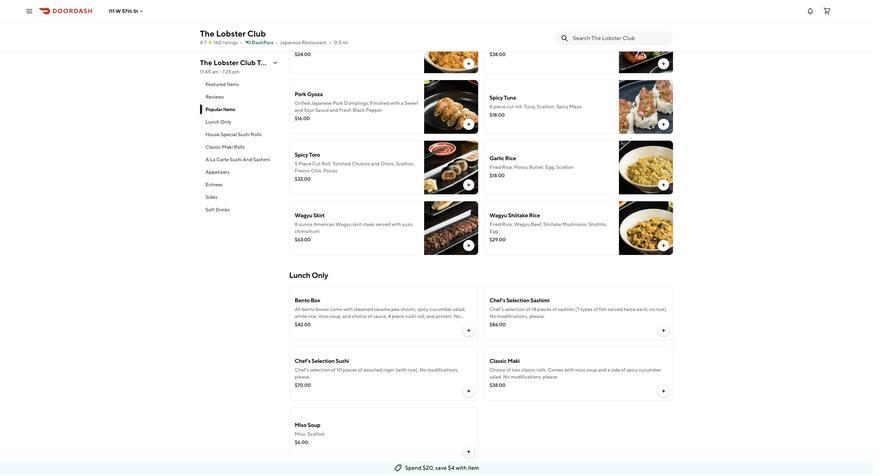 Task type: describe. For each thing, give the bounding box(es) containing it.
spicy shrimp rice fried rice, calabrian chili, rock shrimp, egg $24.00
[[295, 34, 393, 57]]

club for the lobster club
[[247, 29, 266, 38]]

cut
[[312, 161, 321, 167]]

thai
[[537, 43, 546, 49]]

classic maki rolls
[[205, 144, 245, 150]]

white
[[295, 314, 307, 319]]

dashpass
[[252, 40, 274, 45]]

ponzu inside the garlic rice fried rice, ponzu butter, egg, scallion $18.00
[[514, 165, 528, 170]]

with inside served with cilantro, thai basil, mint $38.00
[[506, 43, 516, 49]]

skirt
[[313, 212, 325, 219]]

mushroom,
[[562, 222, 587, 227]]

roll.
[[515, 104, 523, 109]]

sesame
[[374, 307, 390, 312]]

and down grilled
[[295, 107, 303, 113]]

boxes
[[316, 307, 329, 312]]

11:45 am - 1:25 pm
[[200, 69, 240, 75]]

0 vertical spatial shiitake
[[508, 212, 528, 219]]

rolls inside button
[[234, 144, 245, 150]]

chutoro
[[352, 161, 370, 167]]

and right roll,
[[427, 314, 435, 319]]

and
[[243, 157, 252, 162]]

mint
[[560, 43, 571, 49]]

pm
[[232, 69, 240, 75]]

featured items
[[205, 82, 239, 87]]

$70.00
[[295, 383, 311, 388]]

cucumber inside classic maki choice of two classic rolls. comes with miso soup and a side of spicy cucumber salad.  no modifications, please. $38.00
[[639, 367, 661, 373]]

sushi for house
[[238, 132, 250, 137]]

scallion inside the garlic rice fried rice, ponzu butter, egg, scallion $18.00
[[556, 165, 574, 170]]

$4
[[448, 465, 455, 472]]

$18.00 inside spicy tuna 8 piece cut roll. tuna, scallion, spicy mayo $18.00
[[490, 112, 505, 118]]

selection for sashimi
[[505, 307, 525, 312]]

lunch only inside 'button'
[[205, 119, 231, 125]]

salad,
[[453, 307, 466, 312]]

each,
[[637, 307, 649, 312]]

a la carte sushi and sashimi button
[[200, 153, 281, 166]]

piece
[[299, 161, 311, 167]]

57th
[[122, 8, 132, 14]]

spicy shrimp rice image
[[424, 19, 478, 74]]

appetizers button
[[200, 166, 281, 178]]

sashimi inside chef's selection sashimi chef's selection of 14 pieces of sashimi (7 types of fish served twice each, no rice). no modifications, please. $86.00
[[531, 297, 550, 304]]

5
[[295, 161, 298, 167]]

1 horizontal spatial only
[[312, 271, 328, 280]]

items for popular items
[[223, 107, 235, 112]]

carte
[[216, 157, 229, 162]]

rice, for shiitake
[[502, 222, 513, 227]]

and inside spicy toro 5 piece cut roll, torched chutoro and otoro, scallion, fresno chili, ponzu $32.00
[[371, 161, 380, 167]]

club for the lobster club to-go
[[240, 59, 256, 67]]

scallion inside miso soup miso, scallion $6.00
[[308, 432, 325, 437]]

4.7
[[200, 40, 207, 45]]

wagyu skirt image
[[424, 201, 478, 256]]

4
[[388, 314, 391, 319]]

of left '14'
[[526, 307, 530, 312]]

served
[[490, 43, 505, 49]]

american
[[313, 222, 335, 227]]

lunch inside 'button'
[[205, 119, 219, 125]]

and inside classic maki choice of two classic rolls. comes with miso soup and a side of spicy cucumber salad.  no modifications, please. $38.00
[[598, 367, 607, 373]]

house special sushi rolls
[[205, 132, 262, 137]]

popular items
[[205, 107, 235, 112]]

please. inside classic maki choice of two classic rolls. comes with miso soup and a side of spicy cucumber salad.  no modifications, please. $38.00
[[543, 374, 559, 380]]

modifications, inside classic maki choice of two classic rolls. comes with miso soup and a side of spicy cucumber salad.  no modifications, please. $38.00
[[511, 374, 542, 380]]

sides button
[[200, 191, 281, 204]]

garlic rice image
[[619, 140, 673, 195]]

• for 160 ratings •
[[240, 40, 242, 45]]

$63.00
[[295, 237, 311, 243]]

$24.00
[[295, 52, 311, 57]]

finished
[[370, 100, 389, 106]]

soft
[[205, 207, 215, 213]]

fried for spicy shrimp rice
[[295, 43, 306, 49]]

chef's selection sashimi chef's selection of 14 pieces of sashimi (7 types of fish served twice each, no rice). no modifications, please. $86.00
[[490, 297, 667, 328]]

with inside wagyu skirt 8 ounce american wagyu skirt steak served with yuzu chimichurri $63.00
[[392, 222, 401, 227]]

Item Search search field
[[573, 35, 668, 42]]

scallion, inside spicy tuna 8 piece cut roll. tuna, scallion, spicy mayo $18.00
[[537, 104, 556, 109]]

1 horizontal spatial pork
[[333, 100, 343, 106]]

roll,
[[322, 161, 332, 167]]

types
[[580, 307, 593, 312]]

$18.00 inside the garlic rice fried rice, ponzu butter, egg, scallion $18.00
[[490, 173, 505, 178]]

rice,
[[308, 314, 317, 319]]

160
[[214, 40, 222, 45]]

piece inside spicy tuna 8 piece cut roll. tuna, scallion, spicy mayo $18.00
[[493, 104, 506, 109]]

0 items, open order cart image
[[823, 7, 831, 15]]

(with
[[395, 367, 407, 373]]

selection for sushi
[[312, 358, 335, 365]]

fish
[[599, 307, 607, 312]]

grilled
[[295, 100, 310, 106]]

wagyu skirt 8 ounce american wagyu skirt steak served with yuzu chimichurri $63.00
[[295, 212, 413, 243]]

classic
[[521, 367, 536, 373]]

$42.00
[[295, 322, 311, 328]]

sides
[[205, 195, 217, 200]]

garlic
[[490, 155, 504, 162]]

the for the lobster club to-go
[[200, 59, 212, 67]]

special
[[221, 132, 237, 137]]

selection for sushi
[[310, 367, 330, 373]]

spicy inside classic maki choice of two classic rolls. comes with miso soup and a side of spicy cucumber salad.  no modifications, please. $38.00
[[627, 367, 638, 373]]

shrimp,
[[367, 43, 384, 49]]

bento
[[302, 307, 315, 312]]

tuna
[[504, 94, 516, 101]]

14
[[531, 307, 536, 312]]

lunch only button
[[200, 116, 281, 128]]

nigiri
[[383, 367, 394, 373]]

no inside chef's selection sashimi chef's selection of 14 pieces of sashimi (7 types of fish served twice each, no rice). no modifications, please. $86.00
[[490, 314, 496, 319]]

twice
[[624, 307, 636, 312]]

0 vertical spatial japanese
[[280, 40, 301, 45]]

egg inside spicy shrimp rice fried rice, calabrian chili, rock shrimp, egg $24.00
[[384, 43, 393, 49]]

open menu image
[[25, 7, 33, 15]]

-
[[220, 69, 222, 75]]

selection for sashimi
[[506, 297, 530, 304]]

reviews
[[205, 94, 224, 100]]

sushi for chef's
[[336, 358, 349, 365]]

no
[[650, 307, 655, 312]]

rice for shrimp
[[328, 34, 339, 40]]

a inside classic maki choice of two classic rolls. comes with miso soup and a side of spicy cucumber salad.  no modifications, please. $38.00
[[608, 367, 610, 373]]

bento
[[295, 297, 310, 304]]

of right side
[[621, 367, 626, 373]]

wagyu shiitake rice fried rice, wagyu beef, shiitake mushroom, shishito, egg $29.00
[[490, 212, 607, 243]]

house
[[205, 132, 220, 137]]

gyoza
[[307, 91, 323, 98]]

classic maki rolls button
[[200, 141, 281, 153]]

otoro,
[[381, 161, 395, 167]]

8 for spicy
[[490, 104, 493, 109]]

of left 10
[[331, 367, 336, 373]]

shishito,
[[588, 222, 607, 227]]

chili, inside spicy shrimp rice fried rice, calabrian chili, rock shrimp, egg $24.00
[[342, 43, 353, 49]]

side
[[611, 367, 620, 373]]

2 • from the left
[[276, 40, 278, 45]]

• for japanese restaurant • 0.5 mi
[[329, 40, 331, 45]]

cucumber inside bento box all bento boxes come with steamed sesame pea shoots, spicy cucumber salad, white rice, miso soup, and choice of sauce, 4 piece sushi roll, and protein.   no modifications, please.
[[430, 307, 452, 312]]

maki for classic maki rolls
[[222, 144, 233, 150]]

toro
[[309, 152, 320, 158]]

menus image
[[272, 60, 278, 66]]

japanese inside pork gyoza grilled japanese pork dumplings, finished with a sweet and sour sauce and fresh black pepper $16.00
[[311, 100, 332, 106]]

pea
[[391, 307, 400, 312]]

chili, inside spicy toro 5 piece cut roll, torched chutoro and otoro, scallion, fresno chili, ponzu $32.00
[[311, 168, 322, 174]]

wagyu up $29.00
[[490, 212, 507, 219]]

soft drinks
[[205, 207, 230, 213]]

and right soup, at the left
[[343, 314, 351, 319]]

modifications, inside bento box all bento boxes come with steamed sesame pea shoots, spicy cucumber salad, white rice, miso soup, and choice of sauce, 4 piece sushi roll, and protein.   no modifications, please.
[[295, 321, 326, 326]]

sashimi inside button
[[253, 157, 270, 162]]



Task type: locate. For each thing, give the bounding box(es) containing it.
fried inside wagyu shiitake rice fried rice, wagyu beef, shiitake mushroom, shishito, egg $29.00
[[490, 222, 501, 227]]

0 horizontal spatial selection
[[310, 367, 330, 373]]

add item to cart image for spicy tuna
[[661, 122, 666, 127]]

1 horizontal spatial 8
[[490, 104, 493, 109]]

0 vertical spatial $38.00
[[490, 52, 506, 57]]

1 vertical spatial fried
[[490, 165, 501, 170]]

egg,
[[545, 165, 555, 170]]

0 vertical spatial classic
[[205, 144, 221, 150]]

rice, inside wagyu shiitake rice fried rice, wagyu beef, shiitake mushroom, shishito, egg $29.00
[[502, 222, 513, 227]]

soft drinks button
[[200, 204, 281, 216]]

rice
[[328, 34, 339, 40], [505, 155, 516, 162], [529, 212, 540, 219]]

0 vertical spatial lunch
[[205, 119, 219, 125]]

chef's selection sushi chef's selection of 10 pieces of assorted nigiri (with rice).  no modifications, please. $70.00
[[295, 358, 459, 388]]

$16.00
[[295, 116, 310, 121]]

and left 'fresh'
[[330, 107, 338, 113]]

chef's
[[490, 297, 505, 304], [490, 307, 504, 312], [295, 358, 311, 365], [295, 367, 309, 373]]

rice). right 'no'
[[656, 307, 667, 312]]

steak
[[363, 222, 375, 227]]

$29.00
[[490, 237, 506, 243]]

$38.00 inside classic maki choice of two classic rolls. comes with miso soup and a side of spicy cucumber salad.  no modifications, please. $38.00
[[490, 383, 506, 388]]

no inside bento box all bento boxes come with steamed sesame pea shoots, spicy cucumber salad, white rice, miso soup, and choice of sauce, 4 piece sushi roll, and protein.   no modifications, please.
[[454, 314, 461, 319]]

no
[[454, 314, 461, 319], [490, 314, 496, 319], [420, 367, 426, 373], [503, 374, 510, 380]]

all
[[295, 307, 301, 312]]

selection inside chef's selection sashimi chef's selection of 14 pieces of sashimi (7 types of fish served twice each, no rice). no modifications, please. $86.00
[[505, 307, 525, 312]]

maki
[[222, 144, 233, 150], [508, 358, 520, 365]]

fried inside spicy shrimp rice fried rice, calabrian chili, rock shrimp, egg $24.00
[[295, 43, 306, 49]]

ponzu left butter,
[[514, 165, 528, 170]]

rice right 'garlic'
[[505, 155, 516, 162]]

0 vertical spatial rice
[[328, 34, 339, 40]]

rice, down shrimp
[[307, 43, 318, 49]]

spicy inside bento box all bento boxes come with steamed sesame pea shoots, spicy cucumber salad, white rice, miso soup, and choice of sauce, 4 piece sushi roll, and protein.   no modifications, please.
[[417, 307, 429, 312]]

0 horizontal spatial chili,
[[311, 168, 322, 174]]

spicy toro image
[[424, 140, 478, 195]]

with inside pork gyoza grilled japanese pork dumplings, finished with a sweet and sour sauce and fresh black pepper $16.00
[[390, 100, 400, 106]]

1 vertical spatial 8
[[295, 222, 298, 227]]

the for the lobster club
[[200, 29, 214, 38]]

$18.00 down tuna
[[490, 112, 505, 118]]

only up special
[[220, 119, 231, 125]]

wagyu
[[295, 212, 312, 219], [490, 212, 507, 219], [336, 222, 352, 227], [514, 222, 530, 227]]

1 vertical spatial classic
[[490, 358, 507, 365]]

with inside bento box all bento boxes come with steamed sesame pea shoots, spicy cucumber salad, white rice, miso soup, and choice of sauce, 4 piece sushi roll, and protein.   no modifications, please.
[[343, 307, 353, 312]]

8 inside spicy tuna 8 piece cut roll. tuna, scallion, spicy mayo $18.00
[[490, 104, 493, 109]]

please. up $70.00
[[295, 374, 310, 380]]

0 horizontal spatial maki
[[222, 144, 233, 150]]

scallion, right otoro, at the left top of page
[[396, 161, 415, 167]]

lunch only up bento
[[289, 271, 328, 280]]

2 the from the top
[[200, 59, 212, 67]]

garlic rice fried rice, ponzu butter, egg, scallion $18.00
[[490, 155, 574, 178]]

a left sweet on the left of the page
[[401, 100, 403, 106]]

sushi inside chef's selection sushi chef's selection of 10 pieces of assorted nigiri (with rice).  no modifications, please. $70.00
[[336, 358, 349, 365]]

rice, inside spicy shrimp rice fried rice, calabrian chili, rock shrimp, egg $24.00
[[307, 43, 318, 49]]

spicy for spicy shrimp rice
[[295, 34, 308, 40]]

classic inside classic maki choice of two classic rolls. comes with miso soup and a side of spicy cucumber salad.  no modifications, please. $38.00
[[490, 358, 507, 365]]

1 horizontal spatial served
[[608, 307, 623, 312]]

miso inside classic maki choice of two classic rolls. comes with miso soup and a side of spicy cucumber salad.  no modifications, please. $38.00
[[575, 367, 586, 373]]

1 vertical spatial rice,
[[502, 165, 513, 170]]

lunch up bento
[[289, 271, 310, 280]]

fried
[[295, 43, 306, 49], [490, 165, 501, 170], [490, 222, 501, 227]]

with right comes
[[565, 367, 574, 373]]

wagyu shiitake rice image
[[619, 201, 673, 256]]

piece left cut
[[493, 104, 506, 109]]

• left 0.5
[[329, 40, 331, 45]]

a la carte sushi and sashimi
[[205, 157, 270, 162]]

1 horizontal spatial egg
[[490, 229, 498, 234]]

1 • from the left
[[240, 40, 242, 45]]

1 vertical spatial a
[[608, 367, 610, 373]]

1 horizontal spatial sashimi
[[531, 297, 550, 304]]

classic
[[205, 144, 221, 150], [490, 358, 507, 365]]

add item to cart image for garlic rice
[[661, 182, 666, 188]]

• right ratings
[[240, 40, 242, 45]]

roll,
[[417, 314, 426, 319]]

featured items button
[[200, 78, 281, 91]]

add item to cart image
[[661, 61, 666, 67], [466, 122, 471, 127], [466, 182, 471, 188], [466, 243, 471, 249], [466, 328, 471, 334], [661, 328, 666, 334], [466, 389, 471, 394], [466, 449, 471, 455]]

1 vertical spatial served
[[608, 307, 623, 312]]

lunch only down 'popular items'
[[205, 119, 231, 125]]

0 vertical spatial items
[[227, 82, 239, 87]]

0 horizontal spatial a
[[401, 100, 403, 106]]

tuna,
[[524, 104, 536, 109]]

sushi
[[238, 132, 250, 137], [230, 157, 242, 162], [336, 358, 349, 365]]

with inside classic maki choice of two classic rolls. comes with miso soup and a side of spicy cucumber salad.  no modifications, please. $38.00
[[565, 367, 574, 373]]

1 vertical spatial lunch only
[[289, 271, 328, 280]]

1 vertical spatial rice
[[505, 155, 516, 162]]

sushi up 10
[[336, 358, 349, 365]]

rice up calabrian
[[328, 34, 339, 40]]

rice inside the garlic rice fried rice, ponzu butter, egg, scallion $18.00
[[505, 155, 516, 162]]

box
[[311, 297, 320, 304]]

maki down special
[[222, 144, 233, 150]]

egg inside wagyu shiitake rice fried rice, wagyu beef, shiitake mushroom, shishito, egg $29.00
[[490, 229, 498, 234]]

of left "sashimi"
[[553, 307, 557, 312]]

sour
[[304, 107, 314, 113]]

cilantro,
[[517, 43, 536, 49]]

1 $18.00 from the top
[[490, 112, 505, 118]]

$18.00 down 'garlic'
[[490, 173, 505, 178]]

spicy left tuna
[[490, 94, 503, 101]]

egg up $29.00
[[490, 229, 498, 234]]

1 vertical spatial only
[[312, 271, 328, 280]]

please. inside chef's selection sashimi chef's selection of 14 pieces of sashimi (7 types of fish served twice each, no rice). no modifications, please. $86.00
[[529, 314, 545, 319]]

pork up 'fresh'
[[333, 100, 343, 106]]

1 vertical spatial maki
[[508, 358, 520, 365]]

10
[[337, 367, 342, 373]]

items for featured items
[[227, 82, 239, 87]]

spicy left the mayo
[[556, 104, 569, 109]]

1 vertical spatial scallion,
[[396, 161, 415, 167]]

maki inside button
[[222, 144, 233, 150]]

8 for wagyu
[[295, 222, 298, 227]]

miso inside bento box all bento boxes come with steamed sesame pea shoots, spicy cucumber salad, white rice, miso soup, and choice of sauce, 4 piece sushi roll, and protein.   no modifications, please.
[[318, 314, 329, 319]]

beef,
[[531, 222, 542, 227]]

wagyu left skirt
[[336, 222, 352, 227]]

rice, inside the garlic rice fried rice, ponzu butter, egg, scallion $18.00
[[502, 165, 513, 170]]

the lobster club to-go
[[200, 59, 278, 67]]

0 horizontal spatial piece
[[392, 314, 404, 319]]

0 vertical spatial egg
[[384, 43, 393, 49]]

• right dashpass
[[276, 40, 278, 45]]

club left to-
[[240, 59, 256, 67]]

1 horizontal spatial rice
[[505, 155, 516, 162]]

lunch up house
[[205, 119, 219, 125]]

rolls down house special sushi rolls "button"
[[234, 144, 245, 150]]

1 horizontal spatial pieces
[[537, 307, 552, 312]]

spicy right side
[[627, 367, 638, 373]]

modifications, inside chef's selection sashimi chef's selection of 14 pieces of sashimi (7 types of fish served twice each, no rice). no modifications, please. $86.00
[[497, 314, 528, 319]]

rice inside spicy shrimp rice fried rice, calabrian chili, rock shrimp, egg $24.00
[[328, 34, 339, 40]]

classic up 'choice'
[[490, 358, 507, 365]]

miso down boxes
[[318, 314, 329, 319]]

modifications, inside chef's selection sushi chef's selection of 10 pieces of assorted nigiri (with rice).  no modifications, please. $70.00
[[427, 367, 459, 373]]

club
[[247, 29, 266, 38], [240, 59, 256, 67]]

0 vertical spatial maki
[[222, 144, 233, 150]]

lobster up ratings
[[216, 29, 246, 38]]

chili, down cut
[[311, 168, 322, 174]]

fresh
[[339, 107, 352, 113]]

selection inside chef's selection sashimi chef's selection of 14 pieces of sashimi (7 types of fish served twice each, no rice). no modifications, please. $86.00
[[506, 297, 530, 304]]

1 vertical spatial $18.00
[[490, 173, 505, 178]]

1 vertical spatial sashimi
[[531, 297, 550, 304]]

sushi inside "button"
[[238, 132, 250, 137]]

0 horizontal spatial miso
[[318, 314, 329, 319]]

selection inside chef's selection sushi chef's selection of 10 pieces of assorted nigiri (with rice).  no modifications, please. $70.00
[[310, 367, 330, 373]]

maki up two on the bottom
[[508, 358, 520, 365]]

1 vertical spatial the
[[200, 59, 212, 67]]

to-
[[257, 59, 268, 67]]

butter,
[[529, 165, 544, 170]]

1 vertical spatial selection
[[310, 367, 330, 373]]

1 horizontal spatial rice).
[[656, 307, 667, 312]]

1 horizontal spatial piece
[[493, 104, 506, 109]]

0 vertical spatial selection
[[506, 297, 530, 304]]

come
[[330, 307, 342, 312]]

and right soup
[[598, 367, 607, 373]]

with right $4
[[456, 465, 467, 472]]

classic inside button
[[205, 144, 221, 150]]

and left otoro, at the left top of page
[[371, 161, 380, 167]]

$6.00
[[295, 440, 308, 445]]

pork up grilled
[[295, 91, 306, 98]]

scallion, inside spicy toro 5 piece cut roll, torched chutoro and otoro, scallion, fresno chili, ponzu $32.00
[[396, 161, 415, 167]]

classic up la
[[205, 144, 221, 150]]

sushi inside button
[[230, 157, 242, 162]]

0 vertical spatial sushi
[[238, 132, 250, 137]]

of down steamed
[[368, 314, 372, 319]]

2 horizontal spatial •
[[329, 40, 331, 45]]

0 horizontal spatial rolls
[[234, 144, 245, 150]]

notification bell image
[[806, 7, 815, 15]]

0 horizontal spatial scallion,
[[396, 161, 415, 167]]

1 vertical spatial shiitake
[[543, 222, 561, 227]]

1 vertical spatial $38.00
[[490, 383, 506, 388]]

served inside chef's selection sashimi chef's selection of 14 pieces of sashimi (7 types of fish served twice each, no rice). no modifications, please. $86.00
[[608, 307, 623, 312]]

1 vertical spatial rolls
[[234, 144, 245, 150]]

pieces right 10
[[343, 367, 357, 373]]

2 $18.00 from the top
[[490, 173, 505, 178]]

0 horizontal spatial japanese
[[280, 40, 301, 45]]

$38.00 down salad. on the bottom right
[[490, 383, 506, 388]]

japanese up sauce
[[311, 100, 332, 106]]

the up 4.7
[[200, 29, 214, 38]]

cucumber right side
[[639, 367, 661, 373]]

please. down soup, at the left
[[327, 321, 342, 326]]

rice, down 'garlic'
[[502, 165, 513, 170]]

pepper
[[366, 107, 382, 113]]

pieces for sashimi
[[537, 307, 552, 312]]

please.
[[529, 314, 545, 319], [327, 321, 342, 326], [295, 374, 310, 380], [543, 374, 559, 380]]

with left yuzu
[[392, 222, 401, 227]]

1 vertical spatial piece
[[392, 314, 404, 319]]

0 vertical spatial chili,
[[342, 43, 353, 49]]

spicy tuna 8 piece cut roll. tuna, scallion, spicy mayo $18.00
[[490, 94, 582, 118]]

lunch
[[205, 119, 219, 125], [289, 271, 310, 280]]

1 horizontal spatial a
[[608, 367, 610, 373]]

spicy up roll,
[[417, 307, 429, 312]]

0 vertical spatial pieces
[[537, 307, 552, 312]]

soup,
[[330, 314, 342, 319]]

selection left 10
[[310, 367, 330, 373]]

0 horizontal spatial rice).
[[408, 367, 419, 373]]

of left two on the bottom
[[506, 367, 511, 373]]

8 inside wagyu skirt 8 ounce american wagyu skirt steak served with yuzu chimichurri $63.00
[[295, 222, 298, 227]]

served right fish
[[608, 307, 623, 312]]

pieces right '14'
[[537, 307, 552, 312]]

shoots,
[[401, 307, 416, 312]]

spicy tuna image
[[619, 80, 673, 134]]

assorted
[[364, 367, 382, 373]]

cucumber up protein.
[[430, 307, 452, 312]]

rice).
[[656, 307, 667, 312], [408, 367, 419, 373]]

of left fish
[[594, 307, 598, 312]]

lobster up 1:25
[[214, 59, 239, 67]]

0 horizontal spatial pork
[[295, 91, 306, 98]]

0 horizontal spatial shiitake
[[508, 212, 528, 219]]

pieces for sushi
[[343, 367, 357, 373]]

scallion down soup
[[308, 432, 325, 437]]

1 the from the top
[[200, 29, 214, 38]]

entrees
[[205, 182, 223, 188]]

1 vertical spatial sushi
[[230, 157, 242, 162]]

2 vertical spatial rice,
[[502, 222, 513, 227]]

0 horizontal spatial cucumber
[[430, 307, 452, 312]]

8 left cut
[[490, 104, 493, 109]]

0 vertical spatial a
[[401, 100, 403, 106]]

selection inside chef's selection sushi chef's selection of 10 pieces of assorted nigiri (with rice).  no modifications, please. $70.00
[[312, 358, 335, 365]]

piece inside bento box all bento boxes come with steamed sesame pea shoots, spicy cucumber salad, white rice, miso soup, and choice of sauce, 4 piece sushi roll, and protein.   no modifications, please.
[[392, 314, 404, 319]]

no right (with
[[420, 367, 426, 373]]

ponzu
[[514, 165, 528, 170], [323, 168, 337, 174]]

rice, for shrimp
[[307, 43, 318, 49]]

miso,
[[295, 432, 307, 437]]

1 horizontal spatial scallion
[[556, 165, 574, 170]]

fried up $29.00
[[490, 222, 501, 227]]

a inside pork gyoza grilled japanese pork dumplings, finished with a sweet and sour sauce and fresh black pepper $16.00
[[401, 100, 403, 106]]

classic for classic maki choice of two classic rolls. comes with miso soup and a side of spicy cucumber salad.  no modifications, please. $38.00
[[490, 358, 507, 365]]

torched
[[333, 161, 351, 167]]

classic for classic maki rolls
[[205, 144, 221, 150]]

items right popular
[[223, 107, 235, 112]]

$20,
[[423, 465, 434, 472]]

la
[[210, 157, 215, 162]]

maki inside classic maki choice of two classic rolls. comes with miso soup and a side of spicy cucumber salad.  no modifications, please. $38.00
[[508, 358, 520, 365]]

1 horizontal spatial lunch
[[289, 271, 310, 280]]

2 vertical spatial sushi
[[336, 358, 349, 365]]

0 horizontal spatial served
[[376, 222, 391, 227]]

2 horizontal spatial rice
[[529, 212, 540, 219]]

served with cilantro, thai basil, mint $38.00
[[490, 43, 571, 57]]

sashimi
[[558, 307, 574, 312]]

0 vertical spatial selection
[[505, 307, 525, 312]]

soup
[[586, 367, 597, 373]]

rice, up $29.00
[[502, 222, 513, 227]]

1 horizontal spatial selection
[[506, 297, 530, 304]]

1 vertical spatial selection
[[312, 358, 335, 365]]

please. down comes
[[543, 374, 559, 380]]

items inside featured items button
[[227, 82, 239, 87]]

sushi
[[405, 314, 416, 319]]

please. inside chef's selection sushi chef's selection of 10 pieces of assorted nigiri (with rice).  no modifications, please. $70.00
[[295, 374, 310, 380]]

of
[[526, 307, 530, 312], [553, 307, 557, 312], [594, 307, 598, 312], [368, 314, 372, 319], [331, 367, 336, 373], [358, 367, 363, 373], [506, 367, 511, 373], [621, 367, 626, 373]]

fried up $24.00
[[295, 43, 306, 49]]

appetizers
[[205, 169, 230, 175]]

0 vertical spatial sashimi
[[253, 157, 270, 162]]

scallion
[[556, 165, 574, 170], [308, 432, 325, 437]]

lobster for the lobster club
[[216, 29, 246, 38]]

restaurant
[[302, 40, 326, 45]]

1 vertical spatial spicy
[[627, 367, 638, 373]]

1 horizontal spatial shiitake
[[543, 222, 561, 227]]

japanese restaurant • 0.5 mi
[[280, 40, 348, 45]]

1 vertical spatial pork
[[333, 100, 343, 106]]

1 horizontal spatial rolls
[[251, 132, 262, 137]]

rolls inside "button"
[[251, 132, 262, 137]]

house special sushi rolls button
[[200, 128, 281, 141]]

with right come
[[343, 307, 353, 312]]

0 vertical spatial served
[[376, 222, 391, 227]]

the lobster club
[[200, 29, 266, 38]]

1 horizontal spatial classic
[[490, 358, 507, 365]]

salmon teriyaki image
[[619, 19, 673, 74]]

0 vertical spatial 8
[[490, 104, 493, 109]]

served right steak
[[376, 222, 391, 227]]

spicy for spicy tuna
[[490, 94, 503, 101]]

no inside classic maki choice of two classic rolls. comes with miso soup and a side of spicy cucumber salad.  no modifications, please. $38.00
[[503, 374, 510, 380]]

spend $20, save $4 with item
[[405, 465, 479, 472]]

0 horizontal spatial scallion
[[308, 432, 325, 437]]

rice inside wagyu shiitake rice fried rice, wagyu beef, shiitake mushroom, shishito, egg $29.00
[[529, 212, 540, 219]]

2 vertical spatial fried
[[490, 222, 501, 227]]

spicy inside spicy shrimp rice fried rice, calabrian chili, rock shrimp, egg $24.00
[[295, 34, 308, 40]]

2 $38.00 from the top
[[490, 383, 506, 388]]

spicy
[[295, 34, 308, 40], [490, 94, 503, 101], [556, 104, 569, 109], [295, 152, 308, 158]]

sauce,
[[373, 314, 387, 319]]

rolls down the 'lunch only' 'button'
[[251, 132, 262, 137]]

0 vertical spatial scallion,
[[537, 104, 556, 109]]

drinks
[[216, 207, 230, 213]]

0 horizontal spatial ponzu
[[323, 168, 337, 174]]

no right salad. on the bottom right
[[503, 374, 510, 380]]

0 horizontal spatial pieces
[[343, 367, 357, 373]]

reviews button
[[200, 91, 281, 103]]

sashimi right and
[[253, 157, 270, 162]]

pork gyoza image
[[424, 80, 478, 134]]

egg right shrimp,
[[384, 43, 393, 49]]

0 vertical spatial the
[[200, 29, 214, 38]]

japanese up $24.00
[[280, 40, 301, 45]]

0 horizontal spatial sashimi
[[253, 157, 270, 162]]

0 vertical spatial piece
[[493, 104, 506, 109]]

$38.00 inside served with cilantro, thai basil, mint $38.00
[[490, 52, 506, 57]]

scallion, right tuna,
[[537, 104, 556, 109]]

add item to cart image
[[466, 61, 471, 67], [661, 122, 666, 127], [661, 182, 666, 188], [661, 243, 666, 249], [661, 389, 666, 394]]

pieces inside chef's selection sushi chef's selection of 10 pieces of assorted nigiri (with rice).  no modifications, please. $70.00
[[343, 367, 357, 373]]

1 $38.00 from the top
[[490, 52, 506, 57]]

only inside 'button'
[[220, 119, 231, 125]]

of inside bento box all bento boxes come with steamed sesame pea shoots, spicy cucumber salad, white rice, miso soup, and choice of sauce, 4 piece sushi roll, and protein.   no modifications, please.
[[368, 314, 372, 319]]

0 horizontal spatial 8
[[295, 222, 298, 227]]

spicy inside spicy toro 5 piece cut roll, torched chutoro and otoro, scallion, fresno chili, ponzu $32.00
[[295, 152, 308, 158]]

spicy for spicy toro
[[295, 152, 308, 158]]

only
[[220, 119, 231, 125], [312, 271, 328, 280]]

1 vertical spatial chili,
[[311, 168, 322, 174]]

two
[[512, 367, 520, 373]]

$38.00 down served
[[490, 52, 506, 57]]

maki for classic maki choice of two classic rolls. comes with miso soup and a side of spicy cucumber salad.  no modifications, please. $38.00
[[508, 358, 520, 365]]

111 w 57th st
[[109, 8, 138, 14]]

no inside chef's selection sushi chef's selection of 10 pieces of assorted nigiri (with rice).  no modifications, please. $70.00
[[420, 367, 426, 373]]

0 vertical spatial scallion
[[556, 165, 574, 170]]

lobster for the lobster club to-go
[[214, 59, 239, 67]]

spicy up piece
[[295, 152, 308, 158]]

please. inside bento box all bento boxes come with steamed sesame pea shoots, spicy cucumber salad, white rice, miso soup, and choice of sauce, 4 piece sushi roll, and protein.   no modifications, please.
[[327, 321, 342, 326]]

0 horizontal spatial egg
[[384, 43, 393, 49]]

0 horizontal spatial lunch only
[[205, 119, 231, 125]]

rice). right (with
[[408, 367, 419, 373]]

0 vertical spatial lobster
[[216, 29, 246, 38]]

0 horizontal spatial •
[[240, 40, 242, 45]]

spend
[[405, 465, 422, 472]]

fried inside the garlic rice fried rice, ponzu butter, egg, scallion $18.00
[[490, 165, 501, 170]]

0 horizontal spatial selection
[[312, 358, 335, 365]]

selection left '14'
[[505, 307, 525, 312]]

3 • from the left
[[329, 40, 331, 45]]

ponzu down roll, on the left top of page
[[323, 168, 337, 174]]

ponzu inside spicy toro 5 piece cut roll, torched chutoro and otoro, scallion, fresno chili, ponzu $32.00
[[323, 168, 337, 174]]

chili, right 0.5
[[342, 43, 353, 49]]

with right finished
[[390, 100, 400, 106]]

rolls.
[[537, 367, 547, 373]]

rice). inside chef's selection sushi chef's selection of 10 pieces of assorted nigiri (with rice).  no modifications, please. $70.00
[[408, 367, 419, 373]]

sushi left and
[[230, 157, 242, 162]]

miso left soup
[[575, 367, 586, 373]]

0 vertical spatial fried
[[295, 43, 306, 49]]

pieces inside chef's selection sashimi chef's selection of 14 pieces of sashimi (7 types of fish served twice each, no rice). no modifications, please. $86.00
[[537, 307, 552, 312]]

rice for shiitake
[[529, 212, 540, 219]]

0 vertical spatial club
[[247, 29, 266, 38]]

1 vertical spatial lunch
[[289, 271, 310, 280]]

0 vertical spatial miso
[[318, 314, 329, 319]]

wagyu up ounce
[[295, 212, 312, 219]]

sweet
[[404, 100, 418, 106]]

1 horizontal spatial spicy
[[627, 367, 638, 373]]

0 horizontal spatial rice
[[328, 34, 339, 40]]

scallion right egg,
[[556, 165, 574, 170]]

of left assorted
[[358, 367, 363, 373]]

1 vertical spatial egg
[[490, 229, 498, 234]]

0 vertical spatial spicy
[[417, 307, 429, 312]]

sauce
[[315, 107, 329, 113]]

cucumber
[[430, 307, 452, 312], [639, 367, 661, 373]]

111 w 57th st button
[[109, 8, 144, 14]]

skirt
[[352, 222, 362, 227]]

club up dashpass
[[247, 29, 266, 38]]

fried for wagyu shiitake rice
[[490, 222, 501, 227]]

black
[[353, 107, 365, 113]]

a left side
[[608, 367, 610, 373]]

piece down the pea on the bottom of the page
[[392, 314, 404, 319]]

rice). inside chef's selection sashimi chef's selection of 14 pieces of sashimi (7 types of fish served twice each, no rice). no modifications, please. $86.00
[[656, 307, 667, 312]]

wagyu left "beef,"
[[514, 222, 530, 227]]

add item to cart image for wagyu shiitake rice
[[661, 243, 666, 249]]

items down pm
[[227, 82, 239, 87]]

protein.
[[436, 314, 453, 319]]

spicy left shrimp
[[295, 34, 308, 40]]

1 horizontal spatial •
[[276, 40, 278, 45]]

choice
[[490, 367, 505, 373]]

yuzu
[[402, 222, 413, 227]]

1 horizontal spatial scallion,
[[537, 104, 556, 109]]

served inside wagyu skirt 8 ounce american wagyu skirt steak served with yuzu chimichurri $63.00
[[376, 222, 391, 227]]

mi
[[343, 40, 348, 45]]



Task type: vqa. For each thing, say whether or not it's contained in the screenshot.
2 in Combo 2 (BW) $10.99
no



